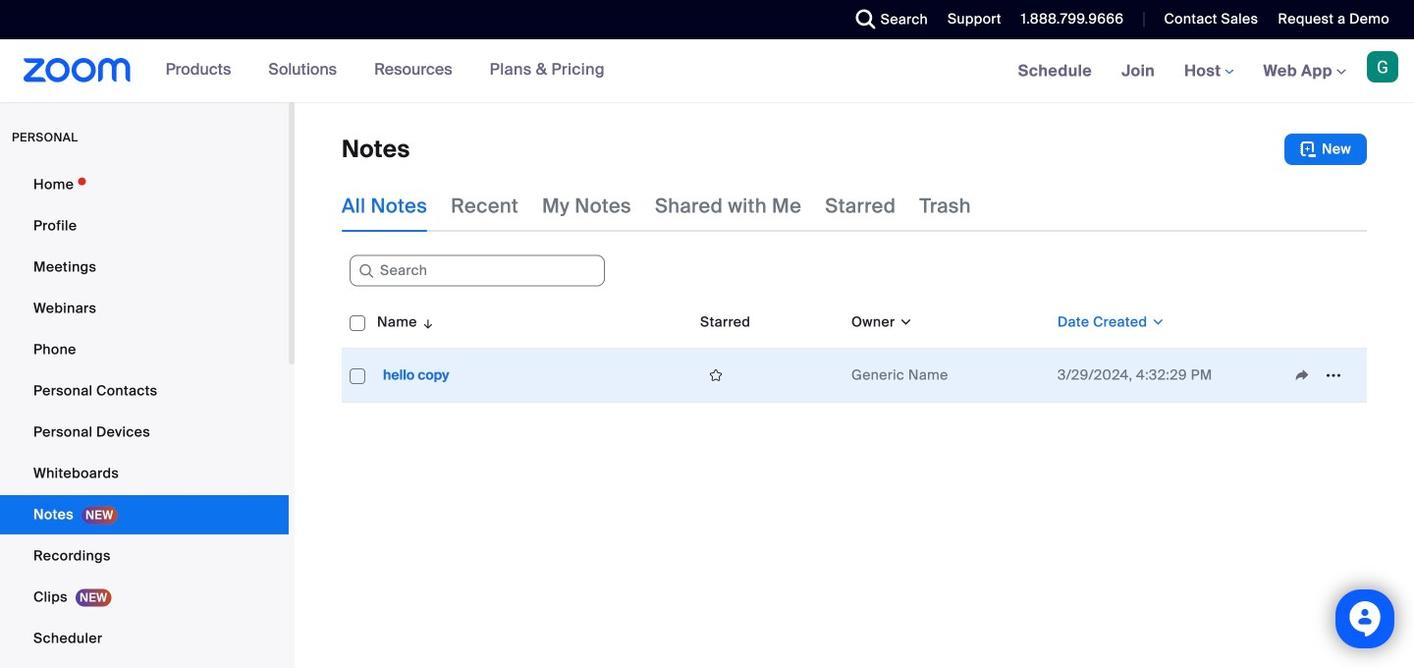Task type: locate. For each thing, give the bounding box(es) containing it.
hello copy unstarred image
[[701, 366, 732, 384]]

application
[[342, 297, 1368, 403], [1287, 361, 1360, 390]]

meetings navigation
[[1004, 39, 1415, 104]]

banner
[[0, 39, 1415, 104]]

profile picture image
[[1368, 51, 1399, 83]]

Search text field
[[350, 255, 605, 287]]

share image
[[1287, 366, 1319, 384]]

zoom logo image
[[24, 58, 131, 83]]



Task type: describe. For each thing, give the bounding box(es) containing it.
product information navigation
[[151, 39, 620, 102]]

tabs of all notes page tab list
[[342, 181, 972, 232]]

personal menu menu
[[0, 165, 289, 668]]

arrow down image
[[417, 310, 436, 334]]

more options for hello copy image
[[1319, 366, 1350, 384]]



Task type: vqa. For each thing, say whether or not it's contained in the screenshot.
application
yes



